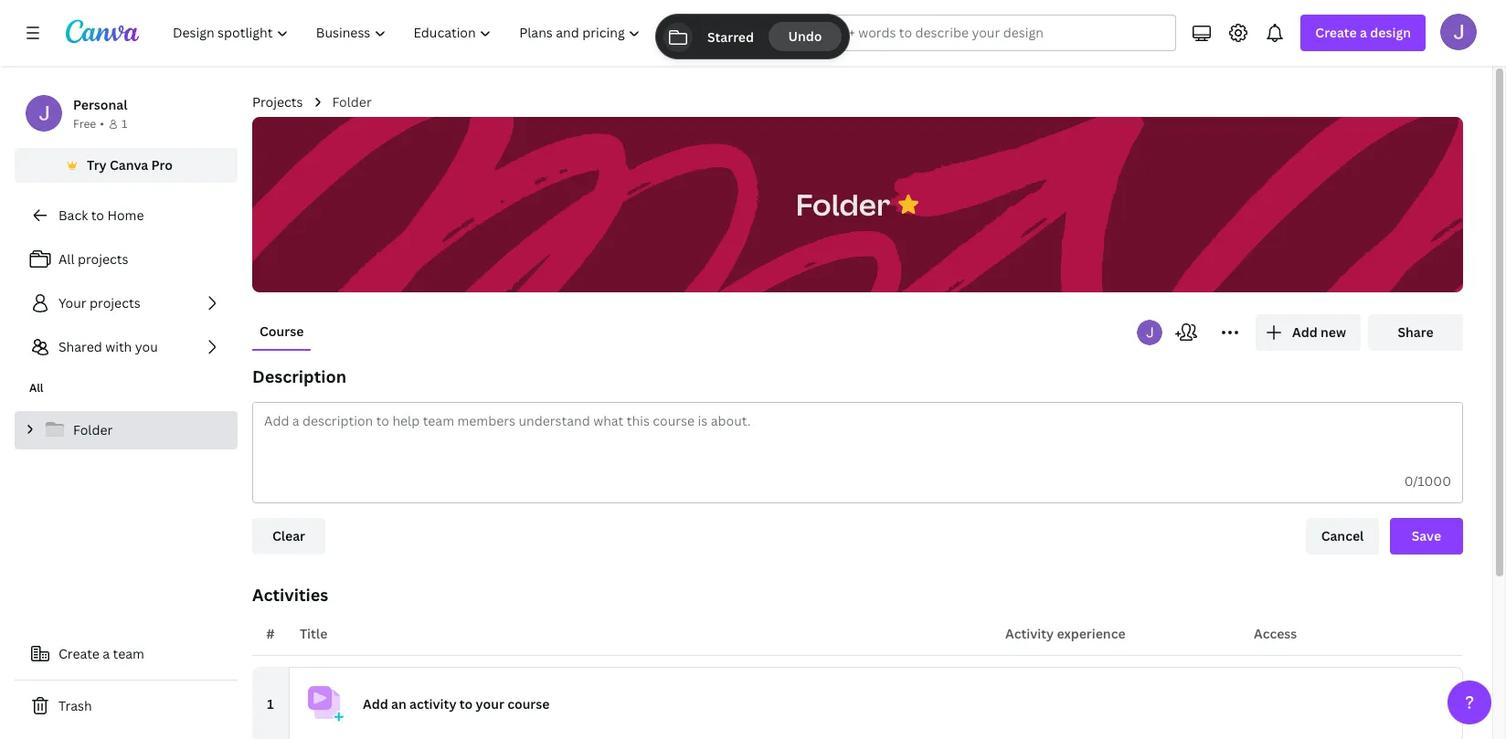 Task type: locate. For each thing, give the bounding box(es) containing it.
Search search field
[[815, 16, 1140, 50]]

None search field
[[778, 15, 1177, 51]]

a for team
[[103, 645, 110, 663]]

1000
[[1418, 473, 1452, 490]]

1 horizontal spatial all
[[59, 250, 75, 268]]

projects right your at the left of the page
[[90, 294, 140, 312]]

projects for all projects
[[78, 250, 128, 268]]

1 vertical spatial add
[[363, 696, 388, 713]]

to
[[91, 207, 104, 224], [460, 696, 473, 713]]

1
[[121, 116, 127, 132], [267, 696, 274, 713]]

to inside dropdown button
[[460, 696, 473, 713]]

create left team
[[59, 645, 100, 663]]

1 horizontal spatial folder
[[332, 93, 372, 111]]

1 horizontal spatial 1
[[267, 696, 274, 713]]

undo
[[789, 27, 823, 45]]

add an activity to your course button
[[289, 667, 1464, 740]]

0 horizontal spatial to
[[91, 207, 104, 224]]

0 vertical spatial to
[[91, 207, 104, 224]]

canva
[[110, 156, 148, 174]]

0 horizontal spatial create
[[59, 645, 100, 663]]

folder link
[[332, 92, 372, 112], [15, 411, 238, 450]]

status containing undo
[[657, 15, 850, 59]]

all projects link
[[15, 241, 238, 278]]

create for create a design
[[1316, 24, 1357, 41]]

activity experience
[[1006, 625, 1126, 643]]

1 horizontal spatial a
[[1360, 24, 1368, 41]]

add for add new
[[1293, 324, 1318, 341]]

2 vertical spatial folder
[[73, 421, 113, 439]]

1 horizontal spatial create
[[1316, 24, 1357, 41]]

create inside dropdown button
[[1316, 24, 1357, 41]]

a left design
[[1360, 24, 1368, 41]]

shared with you link
[[15, 329, 238, 366]]

with
[[105, 338, 132, 356]]

to inside 'link'
[[91, 207, 104, 224]]

0 horizontal spatial 1
[[121, 116, 127, 132]]

1 vertical spatial create
[[59, 645, 100, 663]]

share button
[[1368, 314, 1464, 351]]

cancel
[[1322, 527, 1364, 545]]

all
[[59, 250, 75, 268], [29, 380, 43, 396]]

0 vertical spatial a
[[1360, 24, 1368, 41]]

1 vertical spatial projects
[[90, 294, 140, 312]]

projects
[[78, 250, 128, 268], [90, 294, 140, 312]]

a left team
[[103, 645, 110, 663]]

0 vertical spatial all
[[59, 250, 75, 268]]

0 horizontal spatial folder
[[73, 421, 113, 439]]

your projects
[[59, 294, 140, 312]]

add
[[1293, 324, 1318, 341], [363, 696, 388, 713]]

0 vertical spatial folder
[[332, 93, 372, 111]]

0 vertical spatial add
[[1293, 324, 1318, 341]]

1 right •
[[121, 116, 127, 132]]

status
[[657, 15, 850, 59]]

a inside dropdown button
[[1360, 24, 1368, 41]]

add left an
[[363, 696, 388, 713]]

0 / 1000
[[1405, 473, 1452, 490]]

folder link right "projects" link
[[332, 92, 372, 112]]

course button
[[252, 314, 311, 349]]

0 horizontal spatial add
[[363, 696, 388, 713]]

2 horizontal spatial folder
[[796, 184, 891, 224]]

free •
[[73, 116, 104, 132]]

projects
[[252, 93, 303, 111]]

back to home
[[59, 207, 144, 224]]

activities
[[252, 584, 328, 606]]

create left design
[[1316, 24, 1357, 41]]

projects down back to home
[[78, 250, 128, 268]]

add new button
[[1256, 314, 1361, 351]]

1 vertical spatial all
[[29, 380, 43, 396]]

add left new
[[1293, 324, 1318, 341]]

clear
[[272, 527, 305, 545]]

trash
[[59, 698, 92, 715]]

to right the back on the left
[[91, 207, 104, 224]]

0 out of 1,000 characters used element
[[1405, 473, 1452, 490]]

create
[[1316, 24, 1357, 41], [59, 645, 100, 663]]

folder
[[332, 93, 372, 111], [796, 184, 891, 224], [73, 421, 113, 439]]

0 vertical spatial projects
[[78, 250, 128, 268]]

try
[[87, 156, 107, 174]]

your
[[59, 294, 87, 312]]

folder button
[[787, 176, 900, 234]]

add an activity to your course
[[363, 696, 550, 713]]

1 vertical spatial to
[[460, 696, 473, 713]]

Add a description to help team members understand what this course is about. text field
[[253, 403, 1463, 461]]

a
[[1360, 24, 1368, 41], [103, 645, 110, 663]]

description
[[252, 366, 346, 388]]

1 down # on the left bottom of the page
[[267, 696, 274, 713]]

clear button
[[252, 518, 325, 555]]

add new
[[1293, 324, 1347, 341]]

1 horizontal spatial add
[[1293, 324, 1318, 341]]

to left your
[[460, 696, 473, 713]]

0 horizontal spatial all
[[29, 380, 43, 396]]

list
[[15, 241, 238, 366]]

0 horizontal spatial a
[[103, 645, 110, 663]]

1 vertical spatial a
[[103, 645, 110, 663]]

activity
[[1006, 625, 1054, 643]]

1 vertical spatial folder
[[796, 184, 891, 224]]

create a design
[[1316, 24, 1411, 41]]

0 horizontal spatial folder link
[[15, 411, 238, 450]]

folder inside folder button
[[796, 184, 891, 224]]

all for all
[[29, 380, 43, 396]]

folder link down the shared with you link
[[15, 411, 238, 450]]

your projects link
[[15, 285, 238, 322]]

create inside "button"
[[59, 645, 100, 663]]

starred
[[708, 28, 755, 45]]

0 vertical spatial folder link
[[332, 92, 372, 112]]

0 vertical spatial create
[[1316, 24, 1357, 41]]

a inside "button"
[[103, 645, 110, 663]]

1 horizontal spatial to
[[460, 696, 473, 713]]



Task type: describe. For each thing, give the bounding box(es) containing it.
try canva pro
[[87, 156, 173, 174]]

list containing all projects
[[15, 241, 238, 366]]

an
[[391, 696, 407, 713]]

1 vertical spatial 1
[[267, 696, 274, 713]]

back
[[59, 207, 88, 224]]

jacob simon image
[[1441, 14, 1477, 50]]

/
[[1414, 473, 1418, 490]]

save
[[1412, 527, 1442, 545]]

add for add an activity to your course
[[363, 696, 388, 713]]

1 horizontal spatial folder link
[[332, 92, 372, 112]]

shared
[[59, 338, 102, 356]]

home
[[107, 207, 144, 224]]

share
[[1398, 324, 1434, 341]]

save button
[[1390, 518, 1464, 555]]

0
[[1405, 473, 1414, 490]]

create a design button
[[1301, 15, 1426, 51]]

you
[[135, 338, 158, 356]]

course
[[507, 696, 550, 713]]

a for design
[[1360, 24, 1368, 41]]

projects for your projects
[[90, 294, 140, 312]]

•
[[100, 116, 104, 132]]

create for create a team
[[59, 645, 100, 663]]

try canva pro button
[[15, 148, 238, 183]]

access
[[1254, 625, 1297, 643]]

design
[[1371, 24, 1411, 41]]

your
[[476, 696, 504, 713]]

0 vertical spatial 1
[[121, 116, 127, 132]]

create a team button
[[15, 636, 238, 673]]

cancel button
[[1306, 518, 1379, 555]]

all projects
[[59, 250, 128, 268]]

free
[[73, 116, 96, 132]]

team
[[113, 645, 144, 663]]

1 vertical spatial folder link
[[15, 411, 238, 450]]

title
[[300, 625, 328, 643]]

back to home link
[[15, 197, 238, 234]]

undo button
[[769, 22, 842, 51]]

all for all projects
[[59, 250, 75, 268]]

#
[[266, 625, 275, 643]]

new
[[1321, 324, 1347, 341]]

trash link
[[15, 688, 238, 725]]

course
[[260, 323, 304, 340]]

activity
[[410, 696, 457, 713]]

top level navigation element
[[161, 15, 734, 51]]

projects link
[[252, 92, 303, 112]]

create a team
[[59, 645, 144, 663]]

pro
[[151, 156, 173, 174]]

personal
[[73, 96, 127, 113]]

experience
[[1057, 625, 1126, 643]]

shared with you
[[59, 338, 158, 356]]



Task type: vqa. For each thing, say whether or not it's contained in the screenshot.
you
yes



